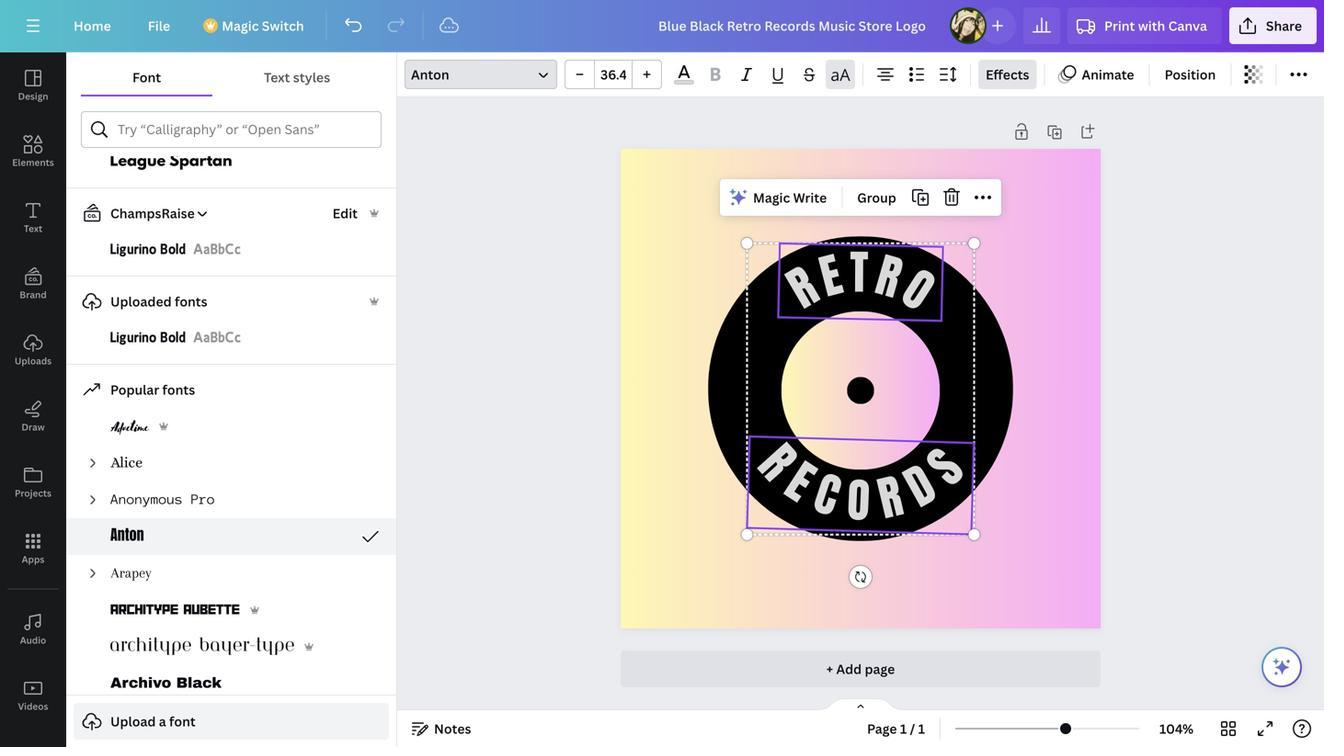 Task type: locate. For each thing, give the bounding box(es) containing it.
text left styles
[[264, 69, 290, 86]]

print with canva button
[[1068, 7, 1222, 44]]

#d9d9d9 image
[[674, 80, 694, 85]]

0 vertical spatial e
[[813, 241, 849, 312]]

font button
[[81, 60, 213, 95]]

elements button
[[0, 119, 66, 185]]

show pages image
[[817, 698, 905, 713]]

e for e t r
[[813, 241, 849, 312]]

animate button
[[1052, 60, 1142, 89]]

1 horizontal spatial magic
[[753, 189, 790, 206]]

0 vertical spatial fonts
[[175, 293, 207, 310]]

t
[[850, 239, 869, 307]]

1 vertical spatial magic
[[753, 189, 790, 206]]

group
[[565, 60, 662, 89]]

effects
[[986, 66, 1029, 83]]

fonts right uploaded
[[175, 293, 207, 310]]

brand button
[[0, 251, 66, 317]]

uploads button
[[0, 317, 66, 383]]

elements
[[12, 156, 54, 169]]

1 vertical spatial text
[[24, 223, 42, 235]]

fonts right popular
[[162, 381, 195, 399]]

popular
[[110, 381, 159, 399]]

switch
[[262, 17, 304, 34]]

magic for magic switch
[[222, 17, 259, 34]]

0 vertical spatial magic
[[222, 17, 259, 34]]

text styles button
[[213, 60, 382, 95]]

e inside e t r
[[813, 241, 849, 312]]

o right the t
[[890, 256, 946, 325]]

e
[[813, 241, 849, 312], [773, 449, 827, 516]]

1 1 from the left
[[900, 721, 907, 738]]

position button
[[1157, 60, 1223, 89]]

draw button
[[0, 383, 66, 450]]

canva
[[1168, 17, 1207, 34]]

o left d on the bottom
[[846, 467, 871, 536]]

0 vertical spatial o
[[890, 256, 946, 325]]

magic left switch
[[222, 17, 259, 34]]

1
[[900, 721, 907, 738], [918, 721, 925, 738]]

0 horizontal spatial 1
[[900, 721, 907, 738]]

1 horizontal spatial text
[[264, 69, 290, 86]]

104%
[[1160, 721, 1194, 738]]

notes button
[[405, 715, 479, 744]]

magic inside magic write button
[[753, 189, 790, 206]]

r inside c o r
[[872, 463, 909, 534]]

styles
[[293, 69, 330, 86]]

anton image
[[110, 526, 144, 548]]

1 right /
[[918, 721, 925, 738]]

champsraise
[[110, 205, 195, 222]]

upload
[[110, 713, 156, 731]]

magic left write
[[753, 189, 790, 206]]

text
[[264, 69, 290, 86], [24, 223, 42, 235]]

0 horizontal spatial text
[[24, 223, 42, 235]]

magic switch button
[[192, 7, 319, 44]]

with
[[1138, 17, 1165, 34]]

1 vertical spatial o
[[846, 467, 871, 536]]

magic
[[222, 17, 259, 34], [753, 189, 790, 206]]

group
[[857, 189, 896, 206]]

0 vertical spatial text
[[264, 69, 290, 86]]

0 horizontal spatial magic
[[222, 17, 259, 34]]

file
[[148, 17, 170, 34]]

1 horizontal spatial 1
[[918, 721, 925, 738]]

text inside side panel tab list
[[24, 223, 42, 235]]

canva assistant image
[[1271, 657, 1293, 679]]

alice image
[[110, 452, 143, 475]]

o
[[890, 256, 946, 325], [846, 467, 871, 536]]

r
[[869, 242, 909, 313], [776, 253, 830, 323], [744, 432, 810, 494], [872, 463, 909, 534]]

s
[[914, 436, 977, 499]]

draw
[[22, 421, 45, 434]]

magic write
[[753, 189, 827, 206]]

league spartan image
[[110, 151, 232, 173]]

ligurino bold image
[[110, 239, 186, 261], [193, 239, 241, 261], [110, 327, 186, 349], [193, 327, 241, 349]]

tree
[[66, 0, 396, 748]]

1 vertical spatial fonts
[[162, 381, 195, 399]]

o inside c o r
[[846, 467, 871, 536]]

arapey image
[[110, 563, 152, 585]]

anonymous pro image
[[110, 489, 214, 511]]

fonts
[[175, 293, 207, 310], [162, 381, 195, 399]]

+
[[826, 661, 833, 678]]

1 vertical spatial e
[[773, 449, 827, 516]]

magic inside magic switch button
[[222, 17, 259, 34]]

page
[[867, 721, 897, 738]]

a
[[159, 713, 166, 731]]

1 left /
[[900, 721, 907, 738]]

animate
[[1082, 66, 1134, 83]]

apps button
[[0, 516, 66, 582]]

text up brand button in the left of the page
[[24, 223, 42, 235]]

print
[[1104, 17, 1135, 34]]

0 horizontal spatial o
[[846, 467, 871, 536]]



Task type: describe. For each thing, give the bounding box(es) containing it.
e for e
[[773, 449, 827, 516]]

home
[[74, 17, 111, 34]]

projects
[[15, 487, 52, 500]]

/
[[910, 721, 915, 738]]

fonts for popular fonts
[[162, 381, 195, 399]]

c o r
[[806, 460, 909, 536]]

page 1 / 1
[[867, 721, 925, 738]]

magic switch
[[222, 17, 304, 34]]

tree containing champsraise
[[66, 0, 396, 748]]

magic for magic write
[[753, 189, 790, 206]]

champsraise button
[[74, 202, 209, 224]]

– – number field
[[601, 66, 626, 83]]

uploaded fonts
[[110, 293, 207, 310]]

audio button
[[0, 597, 66, 663]]

upload a font button
[[74, 703, 389, 740]]

text styles
[[264, 69, 330, 86]]

group button
[[850, 183, 904, 212]]

share
[[1266, 17, 1302, 34]]

position
[[1165, 66, 1216, 83]]

Try "Calligraphy" or "Open Sans" search field
[[118, 112, 370, 147]]

uploaded
[[110, 293, 172, 310]]

anton button
[[405, 60, 557, 89]]

r inside e t r
[[869, 242, 909, 313]]

page
[[865, 661, 895, 678]]

notes
[[434, 721, 471, 738]]

anton
[[411, 66, 449, 83]]

d
[[894, 451, 947, 522]]

effects button
[[978, 60, 1037, 89]]

edit button
[[331, 203, 360, 223]]

1 horizontal spatial o
[[890, 256, 946, 325]]

apps
[[22, 554, 44, 566]]

text for text styles
[[264, 69, 290, 86]]

magic write button
[[724, 183, 834, 212]]

audio
[[20, 635, 46, 647]]

edit
[[333, 205, 358, 222]]

side panel tab list
[[0, 52, 66, 748]]

+ add page button
[[621, 651, 1101, 688]]

2 1 from the left
[[918, 721, 925, 738]]

upload a font
[[110, 713, 196, 731]]

design
[[18, 90, 48, 103]]

share button
[[1229, 7, 1317, 44]]

fonts for uploaded fonts
[[175, 293, 207, 310]]

file button
[[133, 7, 185, 44]]

#d9d9d9 image
[[674, 80, 694, 85]]

print with canva
[[1104, 17, 1207, 34]]

popular fonts
[[110, 381, 195, 399]]

main menu bar
[[0, 0, 1324, 52]]

write
[[793, 189, 827, 206]]

text for text
[[24, 223, 42, 235]]

advetime image
[[110, 416, 149, 438]]

home link
[[59, 7, 126, 44]]

add
[[836, 661, 862, 678]]

uploads
[[15, 355, 52, 367]]

104% button
[[1147, 715, 1207, 744]]

design button
[[0, 52, 66, 119]]

font
[[132, 69, 161, 86]]

architype aubette image
[[110, 600, 240, 622]]

+ add page
[[826, 661, 895, 678]]

brand
[[20, 289, 47, 301]]

font
[[169, 713, 196, 731]]

videos
[[18, 701, 48, 713]]

videos button
[[0, 663, 66, 729]]

text button
[[0, 185, 66, 251]]

projects button
[[0, 450, 66, 516]]

architype bayer-type image
[[110, 636, 294, 658]]

c
[[806, 460, 848, 532]]

archivo black image
[[110, 673, 222, 695]]

e t r
[[813, 239, 909, 313]]

Design title text field
[[644, 7, 943, 44]]



Task type: vqa. For each thing, say whether or not it's contained in the screenshot.
the ChampsRaise
yes



